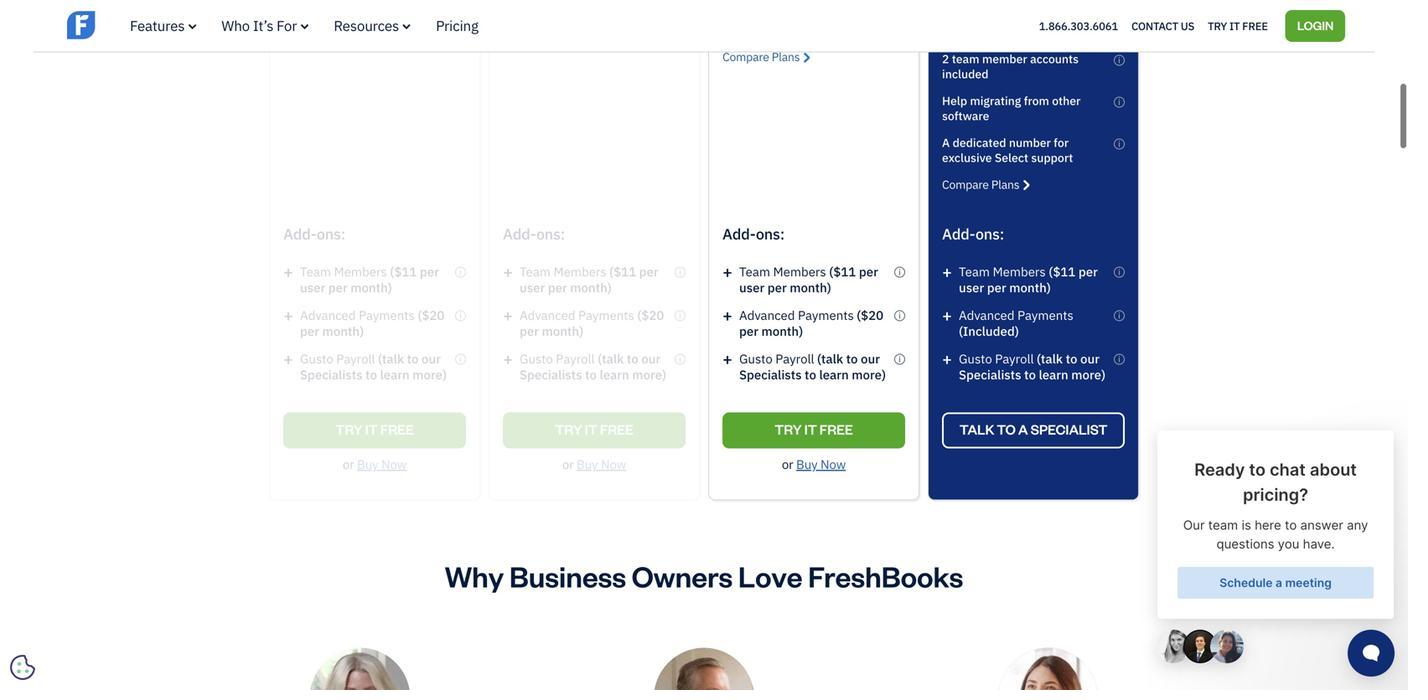 Task type: vqa. For each thing, say whether or not it's contained in the screenshot.
left OUR
yes



Task type: locate. For each thing, give the bounding box(es) containing it.
2 payroll from the left
[[995, 351, 1034, 367]]

2 team member accounts included
[[942, 51, 1079, 82]]

login link
[[1285, 10, 1345, 42]]

compare plans link
[[722, 49, 810, 64], [942, 177, 1029, 192]]

2 ons: from the left
[[975, 224, 1004, 244]]

($11 up the + advanced payments (included)
[[1049, 264, 1076, 280]]

team for + advanced payments (included)
[[959, 264, 990, 280]]

number
[[1009, 135, 1051, 150]]

+ gusto payroll
[[722, 348, 814, 370], [942, 348, 1034, 370]]

(talk to our specialists to learn more) down the + advanced payments (included)
[[959, 351, 1105, 383]]

1 horizontal spatial compare
[[942, 177, 989, 192]]

free right it
[[1242, 19, 1268, 33]]

1 horizontal spatial ($11 per user per month)
[[959, 264, 1098, 296]]

2 our from the left
[[1080, 351, 1100, 367]]

1 horizontal spatial members
[[993, 264, 1046, 280]]

1 horizontal spatial our
[[1080, 351, 1100, 367]]

or buy now
[[782, 456, 846, 473]]

0 horizontal spatial from
[[993, 24, 1018, 40]]

($11 per user per month) for + advanced payments (included)
[[959, 264, 1098, 296]]

gusto down + advanced payments
[[739, 351, 773, 367]]

to up specialist
[[1066, 351, 1077, 367]]

0 horizontal spatial ($11
[[829, 264, 856, 280]]

advanced inside + advanced payments
[[739, 307, 795, 323]]

($20 per month)
[[739, 307, 883, 339]]

specialist
[[1031, 421, 1107, 438]]

1 vertical spatial compare plans link
[[942, 177, 1029, 192]]

team up the + advanced payments (included)
[[959, 264, 990, 280]]

0 horizontal spatial payments
[[798, 307, 854, 323]]

learn
[[819, 367, 849, 383], [1039, 367, 1068, 383]]

0 vertical spatial free
[[1242, 19, 1268, 33]]

(talk down ($20 per month)
[[817, 351, 843, 367]]

0 horizontal spatial specialists
[[739, 367, 802, 383]]

more) up specialist
[[1071, 367, 1105, 383]]

freshbooks
[[988, 9, 1051, 25], [808, 557, 963, 595]]

our up specialist
[[1080, 351, 1100, 367]]

2 team from the left
[[959, 264, 990, 280]]

2 add- from the left
[[942, 224, 975, 244]]

+ gusto payroll for + advanced payments (included)
[[942, 348, 1034, 370]]

1 vertical spatial compare plans
[[942, 177, 1019, 192]]

+ advanced payments (included)
[[942, 305, 1073, 339]]

features
[[130, 16, 185, 35]]

members
[[773, 264, 826, 280], [993, 264, 1046, 280]]

payroll down the + advanced payments (included)
[[995, 351, 1034, 367]]

1 ($11 per user per month) from the left
[[739, 264, 878, 296]]

2
[[942, 51, 949, 67]]

it
[[804, 421, 817, 438]]

compare plans link for + advanced payments
[[722, 49, 810, 64]]

love
[[738, 557, 802, 595]]

payroll
[[775, 351, 814, 367], [995, 351, 1034, 367]]

1 add-ons: from the left
[[722, 224, 785, 244]]

+ gusto payroll down (included)
[[942, 348, 1034, 370]]

0 horizontal spatial compare plans
[[722, 49, 800, 64]]

1 horizontal spatial (talk
[[1037, 351, 1063, 367]]

free for try it free
[[819, 421, 853, 438]]

payments for + advanced payments
[[798, 307, 854, 323]]

2 add-ons: from the left
[[942, 224, 1004, 244]]

(talk to our specialists to learn more)
[[739, 351, 886, 383], [959, 351, 1105, 383]]

gusto for + advanced payments
[[739, 351, 773, 367]]

1 ($11 from the left
[[829, 264, 856, 280]]

(talk
[[817, 351, 843, 367], [1037, 351, 1063, 367]]

0 horizontal spatial advanced
[[739, 307, 795, 323]]

try
[[1208, 19, 1227, 33], [775, 421, 802, 438]]

($11 up ($20 per month)
[[829, 264, 856, 280]]

month) for + advanced payments (included)
[[1009, 279, 1051, 296]]

1 vertical spatial try
[[775, 421, 802, 438]]

or
[[782, 456, 793, 473]]

1 ons: from the left
[[756, 224, 785, 244]]

payroll down ($20 per month)
[[775, 351, 814, 367]]

2 gusto from the left
[[959, 351, 992, 367]]

0 horizontal spatial compare plans link
[[722, 49, 810, 64]]

specialists for + advanced payments
[[739, 367, 802, 383]]

(talk to our specialists to learn more) down ($20 per month)
[[739, 351, 886, 383]]

specialists down (included)
[[959, 367, 1021, 383]]

free right the it
[[819, 421, 853, 438]]

+ team members for + advanced payments (included)
[[942, 261, 1049, 283]]

members up the + advanced payments (included)
[[993, 264, 1046, 280]]

it
[[1229, 19, 1240, 33]]

user for + advanced payments
[[739, 279, 765, 296]]

1 learn from the left
[[819, 367, 849, 383]]

specialists for + advanced payments (included)
[[959, 367, 1021, 383]]

0 vertical spatial compare plans link
[[722, 49, 810, 64]]

($11 per user per month)
[[739, 264, 878, 296], [959, 264, 1098, 296]]

payments inside the + advanced payments (included)
[[1017, 307, 1073, 323]]

per
[[859, 264, 878, 280], [1079, 264, 1098, 280], [767, 279, 787, 296], [987, 279, 1006, 296], [739, 323, 758, 339]]

a
[[1018, 421, 1028, 438]]

1 + gusto payroll from the left
[[722, 348, 814, 370]]

0 horizontal spatial add-
[[722, 224, 756, 244]]

0 vertical spatial from
[[993, 24, 1018, 40]]

0 vertical spatial freshbooks
[[988, 9, 1051, 25]]

2 ($11 from the left
[[1049, 264, 1076, 280]]

software
[[942, 108, 989, 124]]

2 ($11 per user per month) from the left
[[959, 264, 1098, 296]]

2 members from the left
[[993, 264, 1046, 280]]

payments inside + advanced payments
[[798, 307, 854, 323]]

2 user from the left
[[959, 279, 984, 296]]

2 (talk from the left
[[1037, 351, 1063, 367]]

to down "($20"
[[846, 351, 858, 367]]

1 horizontal spatial team
[[959, 264, 990, 280]]

0 horizontal spatial members
[[773, 264, 826, 280]]

1 more) from the left
[[852, 367, 886, 383]]

plans
[[772, 49, 800, 64], [991, 177, 1019, 192]]

1 horizontal spatial add-ons:
[[942, 224, 1004, 244]]

2 + gusto payroll from the left
[[942, 348, 1034, 370]]

who
[[221, 16, 250, 35]]

more) down "($20"
[[852, 367, 886, 383]]

0 horizontal spatial gusto
[[739, 351, 773, 367]]

+ team members up the + advanced payments (included)
[[942, 261, 1049, 283]]

plans for + advanced payments (included)
[[991, 177, 1019, 192]]

specialists
[[739, 367, 802, 383], [959, 367, 1021, 383]]

0 horizontal spatial payroll
[[775, 351, 814, 367]]

2 specialists from the left
[[959, 367, 1021, 383]]

2 learn from the left
[[1039, 367, 1068, 383]]

cookie preferences image
[[10, 655, 35, 681]]

0 horizontal spatial add-ons:
[[722, 224, 785, 244]]

0 horizontal spatial (talk
[[817, 351, 843, 367]]

0 horizontal spatial our
[[861, 351, 880, 367]]

included
[[942, 66, 989, 82]]

+ gusto payroll for + advanced payments
[[722, 348, 814, 370]]

0 horizontal spatial learn
[[819, 367, 849, 383]]

from inside the help migrating from other software
[[1024, 93, 1049, 108]]

1 vertical spatial from
[[1024, 93, 1049, 108]]

1 horizontal spatial compare plans link
[[942, 177, 1029, 192]]

compare plans
[[722, 49, 800, 64], [942, 177, 1019, 192]]

ons:
[[756, 224, 785, 244], [975, 224, 1004, 244]]

user
[[739, 279, 765, 296], [959, 279, 984, 296]]

+ inside the + advanced payments (included)
[[942, 305, 952, 326]]

payroll for + advanced payments (included)
[[995, 351, 1034, 367]]

0 horizontal spatial plans
[[772, 49, 800, 64]]

team
[[739, 264, 770, 280], [959, 264, 990, 280]]

team for + advanced payments
[[739, 264, 770, 280]]

2 payments from the left
[[1017, 307, 1073, 323]]

($11
[[829, 264, 856, 280], [1049, 264, 1076, 280]]

1 horizontal spatial (talk to our specialists to learn more)
[[959, 351, 1105, 383]]

0 horizontal spatial free
[[819, 421, 853, 438]]

1 horizontal spatial from
[[1024, 93, 1049, 108]]

0 horizontal spatial compare
[[722, 49, 769, 64]]

0 vertical spatial compare
[[722, 49, 769, 64]]

emails
[[1054, 24, 1089, 40]]

0 horizontal spatial ($11 per user per month)
[[739, 264, 878, 296]]

compare plans link for + advanced payments (included)
[[942, 177, 1029, 192]]

specialists down + advanced payments
[[739, 367, 802, 383]]

0 horizontal spatial team
[[739, 264, 770, 280]]

1 horizontal spatial plans
[[991, 177, 1019, 192]]

1 horizontal spatial user
[[959, 279, 984, 296]]

compare
[[722, 49, 769, 64], [942, 177, 989, 192]]

free for try it free
[[1242, 19, 1268, 33]]

members for + advanced payments (included)
[[993, 264, 1046, 280]]

(included)
[[959, 323, 1019, 339]]

0 horizontal spatial (talk to our specialists to learn more)
[[739, 351, 886, 383]]

+ gusto payroll down + advanced payments
[[722, 348, 814, 370]]

($11 per user per month) up + advanced payments
[[739, 264, 878, 296]]

user up (included)
[[959, 279, 984, 296]]

remove freshbooks branding from client emails
[[942, 9, 1089, 40]]

who it's for
[[221, 16, 297, 35]]

gusto down (included)
[[959, 351, 992, 367]]

2 more) from the left
[[1071, 367, 1105, 383]]

1 our from the left
[[861, 351, 880, 367]]

our for + advanced payments
[[861, 351, 880, 367]]

2 + team members from the left
[[942, 261, 1049, 283]]

1 vertical spatial freshbooks
[[808, 557, 963, 595]]

0 vertical spatial try
[[1208, 19, 1227, 33]]

1 gusto from the left
[[739, 351, 773, 367]]

ons: down select
[[975, 224, 1004, 244]]

month) for + advanced payments
[[790, 279, 831, 296]]

branding
[[942, 24, 990, 40]]

1 payroll from the left
[[775, 351, 814, 367]]

1 (talk from the left
[[817, 351, 843, 367]]

0 horizontal spatial + gusto payroll
[[722, 348, 814, 370]]

1 specialists from the left
[[739, 367, 802, 383]]

1 add- from the left
[[722, 224, 756, 244]]

from up member
[[993, 24, 1018, 40]]

1 horizontal spatial more)
[[1071, 367, 1105, 383]]

1 horizontal spatial ons:
[[975, 224, 1004, 244]]

1 horizontal spatial free
[[1242, 19, 1268, 33]]

1 (talk to our specialists to learn more) from the left
[[739, 351, 886, 383]]

learn down ($20 per month)
[[819, 367, 849, 383]]

help
[[942, 93, 967, 108]]

1 horizontal spatial learn
[[1039, 367, 1068, 383]]

from left other
[[1024, 93, 1049, 108]]

1 horizontal spatial payments
[[1017, 307, 1073, 323]]

ons: up + advanced payments
[[756, 224, 785, 244]]

1 payments from the left
[[798, 307, 854, 323]]

try left the it
[[775, 421, 802, 438]]

other
[[1052, 93, 1081, 108]]

pricing link
[[436, 16, 478, 35]]

0 vertical spatial compare plans
[[722, 49, 800, 64]]

our for + advanced payments (included)
[[1080, 351, 1100, 367]]

1 horizontal spatial ($11
[[1049, 264, 1076, 280]]

2 (talk to our specialists to learn more) from the left
[[959, 351, 1105, 383]]

try left it
[[1208, 19, 1227, 33]]

($11 per user per month) up the + advanced payments (included)
[[959, 264, 1098, 296]]

payments
[[798, 307, 854, 323], [1017, 307, 1073, 323]]

to
[[846, 351, 858, 367], [1066, 351, 1077, 367], [805, 367, 816, 383], [1024, 367, 1036, 383], [997, 421, 1016, 438]]

compare for + advanced payments (included)
[[942, 177, 989, 192]]

1 horizontal spatial specialists
[[959, 367, 1021, 383]]

1 horizontal spatial payroll
[[995, 351, 1034, 367]]

why business owners love freshbooks
[[445, 557, 963, 595]]

1 horizontal spatial try
[[1208, 19, 1227, 33]]

1 team from the left
[[739, 264, 770, 280]]

1.866.303.6061 link
[[1039, 19, 1118, 33]]

pricing
[[436, 16, 478, 35]]

from
[[993, 24, 1018, 40], [1024, 93, 1049, 108]]

contact
[[1131, 19, 1178, 33]]

1 horizontal spatial + gusto payroll
[[942, 348, 1034, 370]]

+ team members for + advanced payments
[[722, 261, 829, 283]]

1 horizontal spatial advanced
[[959, 307, 1015, 323]]

from inside "remove freshbooks branding from client emails"
[[993, 24, 1018, 40]]

1 horizontal spatial freshbooks
[[988, 9, 1051, 25]]

1 horizontal spatial add-
[[942, 224, 975, 244]]

user up + advanced payments
[[739, 279, 765, 296]]

1 user from the left
[[739, 279, 765, 296]]

(talk down the + advanced payments (included)
[[1037, 351, 1063, 367]]

add-
[[722, 224, 756, 244], [942, 224, 975, 244]]

why
[[445, 557, 504, 595]]

1 advanced from the left
[[739, 307, 795, 323]]

1 horizontal spatial gusto
[[959, 351, 992, 367]]

gusto
[[739, 351, 773, 367], [959, 351, 992, 367]]

add-ons:
[[722, 224, 785, 244], [942, 224, 1004, 244]]

+ team members up + advanced payments
[[722, 261, 829, 283]]

1 vertical spatial compare
[[942, 177, 989, 192]]

0 vertical spatial plans
[[772, 49, 800, 64]]

1 horizontal spatial + team members
[[942, 261, 1049, 283]]

0 horizontal spatial + team members
[[722, 261, 829, 283]]

0 horizontal spatial try
[[775, 421, 802, 438]]

our down "($20"
[[861, 351, 880, 367]]

1 + team members from the left
[[722, 261, 829, 283]]

2 advanced from the left
[[959, 307, 1015, 323]]

0 horizontal spatial user
[[739, 279, 765, 296]]

1 vertical spatial free
[[819, 421, 853, 438]]

freshbooks logo image
[[67, 9, 197, 41]]

0 horizontal spatial more)
[[852, 367, 886, 383]]

buy
[[796, 456, 818, 473]]

1 vertical spatial plans
[[991, 177, 1019, 192]]

our
[[861, 351, 880, 367], [1080, 351, 1100, 367]]

learn up specialist
[[1039, 367, 1068, 383]]

for
[[1054, 135, 1069, 150]]

+
[[722, 261, 733, 283], [942, 261, 952, 283], [722, 305, 733, 326], [942, 305, 952, 326], [722, 348, 733, 370], [942, 348, 952, 370]]

members up + advanced payments
[[773, 264, 826, 280]]

try it free link
[[722, 413, 905, 449]]

team up + advanced payments
[[739, 264, 770, 280]]

+ team members
[[722, 261, 829, 283], [942, 261, 1049, 283]]

i
[[1118, 13, 1120, 23], [1118, 55, 1120, 65], [1118, 97, 1120, 107], [1118, 139, 1120, 149], [899, 267, 901, 277], [1118, 267, 1120, 277], [899, 310, 901, 321], [1118, 310, 1120, 321], [899, 354, 901, 364], [1118, 354, 1120, 364]]

compare plans for + advanced payments
[[722, 49, 800, 64]]

month)
[[790, 279, 831, 296], [1009, 279, 1051, 296], [761, 323, 803, 339]]

more)
[[852, 367, 886, 383], [1071, 367, 1105, 383]]

1 horizontal spatial compare plans
[[942, 177, 1019, 192]]

0 horizontal spatial ons:
[[756, 224, 785, 244]]

1.866.303.6061
[[1039, 19, 1118, 33]]

advanced inside the + advanced payments (included)
[[959, 307, 1015, 323]]

resources
[[334, 16, 399, 35]]

1 members from the left
[[773, 264, 826, 280]]

learn for + advanced payments (included)
[[1039, 367, 1068, 383]]

payroll for + advanced payments
[[775, 351, 814, 367]]

advanced
[[739, 307, 795, 323], [959, 307, 1015, 323]]



Task type: describe. For each thing, give the bounding box(es) containing it.
contact us
[[1131, 19, 1194, 33]]

now
[[820, 456, 846, 473]]

more) for + advanced payments (included)
[[1071, 367, 1105, 383]]

(talk for + advanced payments (included)
[[1037, 351, 1063, 367]]

payments for + advanced payments (included)
[[1017, 307, 1073, 323]]

dedicated
[[953, 135, 1006, 150]]

try it free
[[775, 421, 853, 438]]

login
[[1297, 17, 1333, 33]]

who it's for link
[[221, 16, 309, 35]]

more) for + advanced payments
[[852, 367, 886, 383]]

($11 for + advanced payments
[[829, 264, 856, 280]]

add- for + advanced payments
[[722, 224, 756, 244]]

compare plans for + advanced payments (included)
[[942, 177, 1019, 192]]

advanced for + advanced payments (included)
[[959, 307, 1015, 323]]

help migrating from other software
[[942, 93, 1081, 124]]

($11 for + advanced payments (included)
[[1049, 264, 1076, 280]]

client
[[1021, 24, 1051, 40]]

try for try it free
[[775, 421, 802, 438]]

select
[[995, 150, 1028, 165]]

($11 per user per month) for + advanced payments
[[739, 264, 878, 296]]

accounts
[[1030, 51, 1079, 67]]

buy now link
[[796, 456, 846, 473]]

to up talk to a specialist
[[1024, 367, 1036, 383]]

owners
[[632, 557, 733, 595]]

(talk to our specialists to learn more) for + advanced payments (included)
[[959, 351, 1105, 383]]

migrating
[[970, 93, 1021, 108]]

us
[[1181, 19, 1194, 33]]

advanced for + advanced payments
[[739, 307, 795, 323]]

business
[[509, 557, 626, 595]]

learn for + advanced payments
[[819, 367, 849, 383]]

talk
[[959, 421, 994, 438]]

try for try it free
[[1208, 19, 1227, 33]]

gusto for + advanced payments (included)
[[959, 351, 992, 367]]

it's
[[253, 16, 273, 35]]

cookie consent banner dialog
[[13, 484, 264, 678]]

for
[[277, 16, 297, 35]]

features link
[[130, 16, 196, 35]]

remove
[[942, 9, 985, 25]]

team
[[952, 51, 979, 67]]

0 horizontal spatial freshbooks
[[808, 557, 963, 595]]

ons: for + advanced payments (included)
[[975, 224, 1004, 244]]

add-ons: for + advanced payments
[[722, 224, 785, 244]]

resources link
[[334, 16, 411, 35]]

try it free link
[[1208, 15, 1268, 37]]

($20
[[857, 307, 883, 323]]

add- for + advanced payments (included)
[[942, 224, 975, 244]]

per inside ($20 per month)
[[739, 323, 758, 339]]

talk to a specialist
[[959, 421, 1107, 438]]

(talk to our specialists to learn more) for + advanced payments
[[739, 351, 886, 383]]

to left a
[[997, 421, 1016, 438]]

plans for + advanced payments
[[772, 49, 800, 64]]

(talk for + advanced payments
[[817, 351, 843, 367]]

to down ($20 per month)
[[805, 367, 816, 383]]

freshbooks inside "remove freshbooks branding from client emails"
[[988, 9, 1051, 25]]

member
[[982, 51, 1027, 67]]

user for + advanced payments (included)
[[959, 279, 984, 296]]

add-ons: for + advanced payments (included)
[[942, 224, 1004, 244]]

contact us link
[[1131, 15, 1194, 37]]

try it free
[[1208, 19, 1268, 33]]

ons: for + advanced payments
[[756, 224, 785, 244]]

a dedicated number for exclusive select support
[[942, 135, 1073, 165]]

compare for + advanced payments
[[722, 49, 769, 64]]

a
[[942, 135, 950, 150]]

members for + advanced payments
[[773, 264, 826, 280]]

talk to a specialist link
[[942, 413, 1125, 449]]

support
[[1031, 150, 1073, 165]]

month) inside ($20 per month)
[[761, 323, 803, 339]]

+ advanced payments
[[722, 305, 854, 326]]

exclusive
[[942, 150, 992, 165]]



